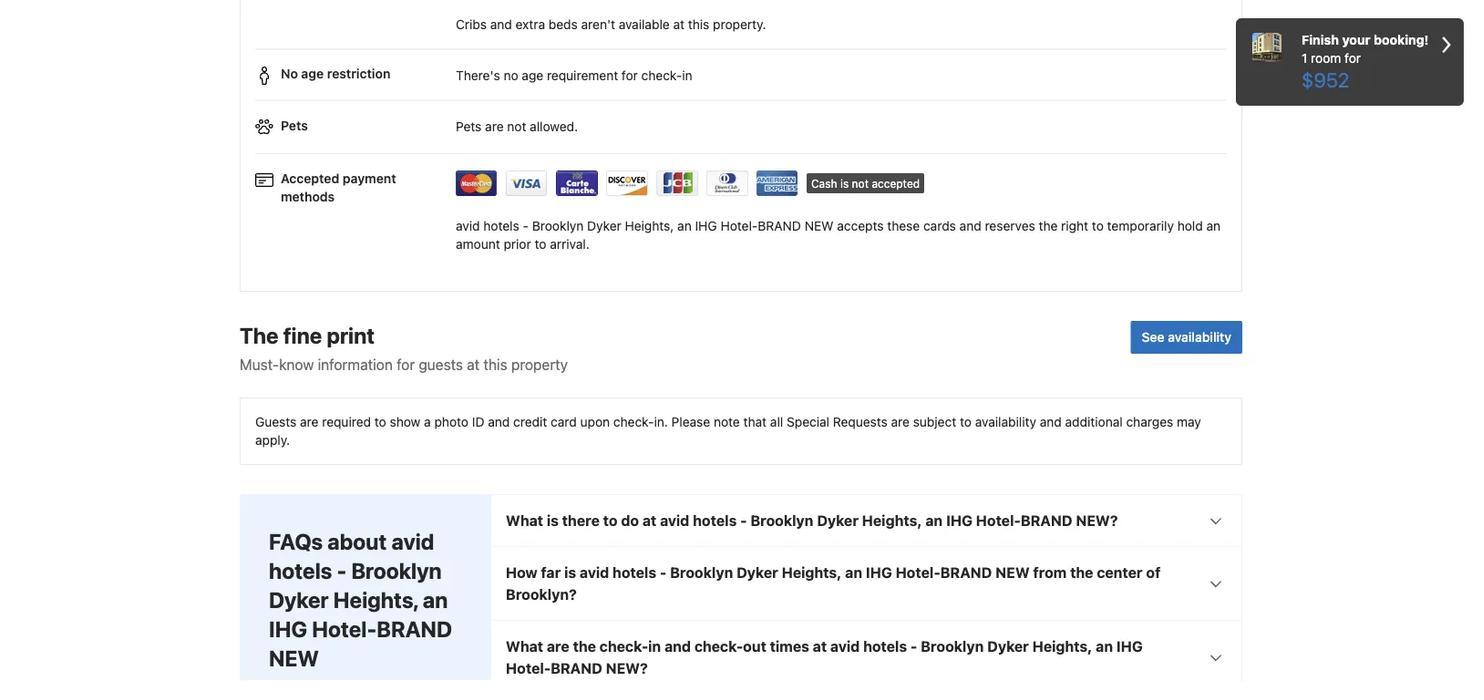 Task type: vqa. For each thing, say whether or not it's contained in the screenshot.
a
yes



Task type: describe. For each thing, give the bounding box(es) containing it.
what is there to do at avid hotels - brooklyn dyker heights, an ihg hotel-brand new? button
[[492, 495, 1242, 546]]

no
[[504, 68, 519, 83]]

may
[[1177, 414, 1202, 429]]

what are the check-in and check-out times at avid hotels - brooklyn dyker heights, an ihg hotel-brand new? button
[[492, 621, 1242, 681]]

new inside avid hotels - brooklyn dyker heights, an ihg hotel-brand new accepts these cards and reserves the right to temporarily hold an amount prior to arrival.
[[805, 218, 834, 233]]

card
[[551, 414, 577, 429]]

and right id
[[488, 414, 510, 429]]

avid inside avid hotels - brooklyn dyker heights, an ihg hotel-brand new accepts these cards and reserves the right to temporarily hold an amount prior to arrival.
[[456, 218, 480, 233]]

rightchevron image
[[1443, 31, 1452, 58]]

apply.
[[255, 433, 290, 448]]

heights, inside what are the check-in and check-out times at avid hotels - brooklyn dyker heights, an ihg hotel-brand new?
[[1033, 638, 1093, 655]]

accepted
[[872, 177, 920, 190]]

at right available
[[673, 16, 685, 32]]

and left additional
[[1040, 414, 1062, 429]]

hotels inside how far is avid hotels - brooklyn dyker heights, an ihg hotel-brand new from the center of brooklyn?
[[613, 564, 657, 581]]

available
[[619, 16, 670, 32]]

right
[[1062, 218, 1089, 233]]

heights, inside avid hotels - brooklyn dyker heights, an ihg hotel-brand new accepts these cards and reserves the right to temporarily hold an amount prior to arrival.
[[625, 218, 674, 233]]

at inside the fine print must-know information for guests at this property
[[467, 356, 480, 373]]

carte blanche image
[[556, 171, 598, 196]]

cards
[[924, 218, 957, 233]]

the inside avid hotels - brooklyn dyker heights, an ihg hotel-brand new accepts these cards and reserves the right to temporarily hold an amount prior to arrival.
[[1039, 218, 1058, 233]]

of
[[1147, 564, 1161, 581]]

property.
[[713, 16, 767, 32]]

ihg inside how far is avid hotels - brooklyn dyker heights, an ihg hotel-brand new from the center of brooklyn?
[[866, 564, 893, 581]]

in.
[[654, 414, 668, 429]]

how far is avid hotels - brooklyn dyker heights, an ihg hotel-brand new from the center of brooklyn?
[[506, 564, 1161, 603]]

property
[[512, 356, 568, 373]]

guests are required to show a photo id and credit card upon check-in. please note that all special requests are subject to availability and additional charges may apply.
[[255, 414, 1202, 448]]

for inside finish your booking! 1 room for $952
[[1345, 51, 1362, 66]]

special
[[787, 414, 830, 429]]

there's
[[456, 68, 500, 83]]

jcb image
[[657, 171, 699, 196]]

accepted payment methods
[[281, 171, 396, 204]]

not for is
[[852, 177, 869, 190]]

- inside dropdown button
[[741, 512, 747, 529]]

0 horizontal spatial age
[[301, 66, 324, 81]]

avid inside how far is avid hotels - brooklyn dyker heights, an ihg hotel-brand new from the center of brooklyn?
[[580, 564, 609, 581]]

all
[[771, 414, 784, 429]]

new inside faqs about avid hotels - brooklyn dyker heights, an ihg hotel-brand new
[[269, 646, 319, 671]]

1 horizontal spatial in
[[682, 68, 693, 83]]

availability inside guests are required to show a photo id and credit card upon check-in. please note that all special requests are subject to availability and additional charges may apply.
[[976, 414, 1037, 429]]

accepted
[[281, 171, 339, 186]]

dyker inside faqs about avid hotels - brooklyn dyker heights, an ihg hotel-brand new
[[269, 587, 329, 613]]

brooklyn inside avid hotels - brooklyn dyker heights, an ihg hotel-brand new accepts these cards and reserves the right to temporarily hold an amount prior to arrival.
[[532, 218, 584, 233]]

hotel- inside dropdown button
[[976, 512, 1021, 529]]

see availability
[[1142, 330, 1232, 345]]

cribs and extra beds aren't available at this property.
[[456, 16, 767, 32]]

cash
[[812, 177, 838, 190]]

please
[[672, 414, 711, 429]]

charges
[[1127, 414, 1174, 429]]

an inside dropdown button
[[926, 512, 943, 529]]

these
[[888, 218, 920, 233]]

fine
[[283, 323, 322, 348]]

how far is avid hotels - brooklyn dyker heights, an ihg hotel-brand new from the center of brooklyn? button
[[492, 547, 1242, 620]]

guests
[[255, 414, 297, 429]]

in inside what are the check-in and check-out times at avid hotels - brooklyn dyker heights, an ihg hotel-brand new?
[[649, 638, 661, 655]]

hotel- inside what are the check-in and check-out times at avid hotels - brooklyn dyker heights, an ihg hotel-brand new?
[[506, 660, 551, 677]]

avid inside what is there to do at avid hotels - brooklyn dyker heights, an ihg hotel-brand new? dropdown button
[[660, 512, 690, 529]]

- inside what are the check-in and check-out times at avid hotels - brooklyn dyker heights, an ihg hotel-brand new?
[[911, 638, 918, 655]]

amount
[[456, 236, 500, 251]]

required
[[322, 414, 371, 429]]

pets for pets are not allowed.
[[456, 119, 482, 134]]

there
[[562, 512, 600, 529]]

- inside how far is avid hotels - brooklyn dyker heights, an ihg hotel-brand new from the center of brooklyn?
[[660, 564, 667, 581]]

availability inside "button"
[[1168, 330, 1232, 345]]

new? inside dropdown button
[[1076, 512, 1118, 529]]

what are the check-in and check-out times at avid hotels - brooklyn dyker heights, an ihg hotel-brand new?
[[506, 638, 1143, 677]]

at inside what are the check-in and check-out times at avid hotels - brooklyn dyker heights, an ihg hotel-brand new?
[[813, 638, 827, 655]]

about
[[328, 529, 387, 554]]

ihg inside dropdown button
[[947, 512, 973, 529]]

heights, inside dropdown button
[[862, 512, 923, 529]]

new inside how far is avid hotels - brooklyn dyker heights, an ihg hotel-brand new from the center of brooklyn?
[[996, 564, 1030, 581]]

cash is not accepted
[[812, 177, 920, 190]]

from
[[1034, 564, 1067, 581]]

hotels inside faqs about avid hotels - brooklyn dyker heights, an ihg hotel-brand new
[[269, 558, 332, 584]]

to inside dropdown button
[[603, 512, 618, 529]]

hold
[[1178, 218, 1204, 233]]

mastercard image
[[456, 171, 498, 196]]

pets are not allowed.
[[456, 119, 578, 134]]

payment
[[343, 171, 396, 186]]

accordion control element
[[491, 494, 1243, 681]]

dyker inside avid hotels - brooklyn dyker heights, an ihg hotel-brand new accepts these cards and reserves the right to temporarily hold an amount prior to arrival.
[[587, 218, 622, 233]]

ihg inside what are the check-in and check-out times at avid hotels - brooklyn dyker heights, an ihg hotel-brand new?
[[1117, 638, 1143, 655]]

avid inside faqs about avid hotels - brooklyn dyker heights, an ihg hotel-brand new
[[392, 529, 434, 554]]

to right right
[[1092, 218, 1104, 233]]

hotel- inside avid hotels - brooklyn dyker heights, an ihg hotel-brand new accepts these cards and reserves the right to temporarily hold an amount prior to arrival.
[[721, 218, 758, 233]]

photo
[[435, 414, 469, 429]]

methods
[[281, 189, 335, 204]]

are left subject
[[892, 414, 910, 429]]

american express image
[[757, 171, 799, 196]]

ihg inside avid hotels - brooklyn dyker heights, an ihg hotel-brand new accepts these cards and reserves the right to temporarily hold an amount prior to arrival.
[[695, 218, 717, 233]]

show
[[390, 414, 421, 429]]

hotels inside avid hotels - brooklyn dyker heights, an ihg hotel-brand new accepts these cards and reserves the right to temporarily hold an amount prior to arrival.
[[484, 218, 520, 233]]

no age restriction
[[281, 66, 391, 81]]

finish
[[1302, 32, 1340, 47]]

accepts
[[838, 218, 884, 233]]

ihg inside faqs about avid hotels - brooklyn dyker heights, an ihg hotel-brand new
[[269, 616, 307, 642]]

avid inside what are the check-in and check-out times at avid hotels - brooklyn dyker heights, an ihg hotel-brand new?
[[831, 638, 860, 655]]

see
[[1142, 330, 1165, 345]]

accepted payment methods and conditions element
[[255, 162, 1228, 203]]

do
[[621, 512, 639, 529]]

heights, inside faqs about avid hotels - brooklyn dyker heights, an ihg hotel-brand new
[[334, 587, 418, 613]]

dyker inside what is there to do at avid hotels - brooklyn dyker heights, an ihg hotel-brand new? dropdown button
[[817, 512, 859, 529]]

additional
[[1066, 414, 1123, 429]]

brooklyn?
[[506, 586, 577, 603]]

$952
[[1302, 67, 1350, 91]]

there's no age requirement for check-in
[[456, 68, 693, 83]]

far
[[541, 564, 561, 581]]

faqs about avid hotels - brooklyn dyker heights, an ihg hotel-brand new
[[269, 529, 452, 671]]



Task type: locate. For each thing, give the bounding box(es) containing it.
no
[[281, 66, 298, 81]]

avid up amount
[[456, 218, 480, 233]]

0 horizontal spatial this
[[484, 356, 508, 373]]

are right guests
[[300, 414, 319, 429]]

the
[[240, 323, 279, 348]]

1 vertical spatial in
[[649, 638, 661, 655]]

2 vertical spatial for
[[397, 356, 415, 373]]

what inside dropdown button
[[506, 512, 544, 529]]

are for pets are not allowed.
[[485, 119, 504, 134]]

beds
[[549, 16, 578, 32]]

and
[[490, 16, 512, 32], [960, 218, 982, 233], [488, 414, 510, 429], [1040, 414, 1062, 429], [665, 638, 691, 655]]

and right cards
[[960, 218, 982, 233]]

hotel- inside how far is avid hotels - brooklyn dyker heights, an ihg hotel-brand new from the center of brooklyn?
[[896, 564, 941, 581]]

avid
[[456, 218, 480, 233], [660, 512, 690, 529], [392, 529, 434, 554], [580, 564, 609, 581], [831, 638, 860, 655]]

2 horizontal spatial for
[[1345, 51, 1362, 66]]

avid right do
[[660, 512, 690, 529]]

1 horizontal spatial the
[[1039, 218, 1058, 233]]

finish your booking! 1 room for $952
[[1302, 32, 1430, 91]]

brand inside dropdown button
[[1021, 512, 1073, 529]]

are down there's
[[485, 119, 504, 134]]

brand inside faqs about avid hotels - brooklyn dyker heights, an ihg hotel-brand new
[[377, 616, 452, 642]]

heights, down what is there to do at avid hotels - brooklyn dyker heights, an ihg hotel-brand new?
[[782, 564, 842, 581]]

heights,
[[625, 218, 674, 233], [862, 512, 923, 529], [782, 564, 842, 581], [334, 587, 418, 613], [1033, 638, 1093, 655]]

to left do
[[603, 512, 618, 529]]

2 horizontal spatial is
[[841, 177, 849, 190]]

see availability button
[[1131, 321, 1243, 354]]

credit
[[514, 414, 547, 429]]

room
[[1312, 51, 1342, 66]]

0 horizontal spatial in
[[649, 638, 661, 655]]

heights, down about
[[334, 587, 418, 613]]

hotels right do
[[693, 512, 737, 529]]

hotel- inside faqs about avid hotels - brooklyn dyker heights, an ihg hotel-brand new
[[312, 616, 377, 642]]

0 vertical spatial availability
[[1168, 330, 1232, 345]]

times
[[770, 638, 810, 655]]

the inside what are the check-in and check-out times at avid hotels - brooklyn dyker heights, an ihg hotel-brand new?
[[573, 638, 596, 655]]

is inside dropdown button
[[547, 512, 559, 529]]

1 vertical spatial new
[[996, 564, 1030, 581]]

1 horizontal spatial this
[[688, 16, 710, 32]]

subject
[[914, 414, 957, 429]]

1 horizontal spatial not
[[852, 177, 869, 190]]

1 vertical spatial not
[[852, 177, 869, 190]]

heights, inside how far is avid hotels - brooklyn dyker heights, an ihg hotel-brand new from the center of brooklyn?
[[782, 564, 842, 581]]

pets for pets
[[281, 117, 308, 133]]

hotels down 'faqs'
[[269, 558, 332, 584]]

1 horizontal spatial is
[[565, 564, 576, 581]]

at inside dropdown button
[[643, 512, 657, 529]]

not inside accepted payment methods and conditions element
[[852, 177, 869, 190]]

are for what are the check-in and check-out times at avid hotels - brooklyn dyker heights, an ihg hotel-brand new?
[[547, 638, 570, 655]]

this left property.
[[688, 16, 710, 32]]

brooklyn
[[532, 218, 584, 233], [751, 512, 814, 529], [351, 558, 442, 584], [670, 564, 734, 581], [921, 638, 984, 655]]

are for guests are required to show a photo id and credit card upon check-in. please note that all special requests are subject to availability and additional charges may apply.
[[300, 414, 319, 429]]

an inside faqs about avid hotels - brooklyn dyker heights, an ihg hotel-brand new
[[423, 587, 448, 613]]

what is there to do at avid hotels - brooklyn dyker heights, an ihg hotel-brand new?
[[506, 512, 1118, 529]]

0 vertical spatial what
[[506, 512, 544, 529]]

1 vertical spatial this
[[484, 356, 508, 373]]

0 vertical spatial new
[[805, 218, 834, 233]]

ihg
[[695, 218, 717, 233], [947, 512, 973, 529], [866, 564, 893, 581], [269, 616, 307, 642], [1117, 638, 1143, 655]]

0 horizontal spatial for
[[397, 356, 415, 373]]

an inside what are the check-in and check-out times at avid hotels - brooklyn dyker heights, an ihg hotel-brand new?
[[1096, 638, 1114, 655]]

an inside how far is avid hotels - brooklyn dyker heights, an ihg hotel-brand new from the center of brooklyn?
[[846, 564, 863, 581]]

heights, down from
[[1033, 638, 1093, 655]]

0 vertical spatial in
[[682, 68, 693, 83]]

to left "show" at the bottom left of page
[[375, 414, 386, 429]]

hotels up prior
[[484, 218, 520, 233]]

this inside the fine print must-know information for guests at this property
[[484, 356, 508, 373]]

1 vertical spatial availability
[[976, 414, 1037, 429]]

the left right
[[1039, 218, 1058, 233]]

brand inside what are the check-in and check-out times at avid hotels - brooklyn dyker heights, an ihg hotel-brand new?
[[551, 660, 603, 677]]

2 vertical spatial is
[[565, 564, 576, 581]]

upon
[[581, 414, 610, 429]]

and inside avid hotels - brooklyn dyker heights, an ihg hotel-brand new accepts these cards and reserves the right to temporarily hold an amount prior to arrival.
[[960, 218, 982, 233]]

at
[[673, 16, 685, 32], [467, 356, 480, 373], [643, 512, 657, 529], [813, 638, 827, 655]]

not left the allowed.
[[507, 119, 527, 134]]

what inside what are the check-in and check-out times at avid hotels - brooklyn dyker heights, an ihg hotel-brand new?
[[506, 638, 544, 655]]

and inside what are the check-in and check-out times at avid hotels - brooklyn dyker heights, an ihg hotel-brand new?
[[665, 638, 691, 655]]

to right subject
[[960, 414, 972, 429]]

requests
[[833, 414, 888, 429]]

know
[[279, 356, 314, 373]]

are down "brooklyn?"
[[547, 638, 570, 655]]

are
[[485, 119, 504, 134], [300, 414, 319, 429], [892, 414, 910, 429], [547, 638, 570, 655]]

avid right times
[[831, 638, 860, 655]]

is inside how far is avid hotels - brooklyn dyker heights, an ihg hotel-brand new from the center of brooklyn?
[[565, 564, 576, 581]]

and left out
[[665, 638, 691, 655]]

for down your
[[1345, 51, 1362, 66]]

0 vertical spatial not
[[507, 119, 527, 134]]

arrival.
[[550, 236, 590, 251]]

this
[[688, 16, 710, 32], [484, 356, 508, 373]]

pets down there's
[[456, 119, 482, 134]]

what up how
[[506, 512, 544, 529]]

1 horizontal spatial new?
[[1076, 512, 1118, 529]]

new? inside what are the check-in and check-out times at avid hotels - brooklyn dyker heights, an ihg hotel-brand new?
[[606, 660, 648, 677]]

what for what are the check-in and check-out times at avid hotels - brooklyn dyker heights, an ihg hotel-brand new?
[[506, 638, 544, 655]]

for left guests
[[397, 356, 415, 373]]

at right guests
[[467, 356, 480, 373]]

avid right about
[[392, 529, 434, 554]]

1 what from the top
[[506, 512, 544, 529]]

the fine print must-know information for guests at this property
[[240, 323, 568, 373]]

to
[[1092, 218, 1104, 233], [535, 236, 547, 251], [375, 414, 386, 429], [960, 414, 972, 429], [603, 512, 618, 529]]

discover image
[[606, 171, 648, 196]]

2 vertical spatial the
[[573, 638, 596, 655]]

to right prior
[[535, 236, 547, 251]]

temporarily
[[1108, 218, 1175, 233]]

are inside what are the check-in and check-out times at avid hotels - brooklyn dyker heights, an ihg hotel-brand new?
[[547, 638, 570, 655]]

-
[[523, 218, 529, 233], [741, 512, 747, 529], [337, 558, 347, 584], [660, 564, 667, 581], [911, 638, 918, 655]]

0 horizontal spatial new
[[269, 646, 319, 671]]

new
[[805, 218, 834, 233], [996, 564, 1030, 581], [269, 646, 319, 671]]

1 vertical spatial the
[[1071, 564, 1094, 581]]

allowed.
[[530, 119, 578, 134]]

faqs
[[269, 529, 323, 554]]

cribs
[[456, 16, 487, 32]]

pets down no
[[281, 117, 308, 133]]

an
[[678, 218, 692, 233], [1207, 218, 1221, 233], [926, 512, 943, 529], [846, 564, 863, 581], [423, 587, 448, 613], [1096, 638, 1114, 655]]

hotels
[[484, 218, 520, 233], [693, 512, 737, 529], [269, 558, 332, 584], [613, 564, 657, 581], [864, 638, 908, 655]]

1 horizontal spatial age
[[522, 68, 544, 83]]

0 horizontal spatial pets
[[281, 117, 308, 133]]

brand
[[758, 218, 802, 233], [1021, 512, 1073, 529], [941, 564, 993, 581], [377, 616, 452, 642], [551, 660, 603, 677]]

0 vertical spatial is
[[841, 177, 849, 190]]

new?
[[1076, 512, 1118, 529], [606, 660, 648, 677]]

brooklyn inside how far is avid hotels - brooklyn dyker heights, an ihg hotel-brand new from the center of brooklyn?
[[670, 564, 734, 581]]

aren't
[[581, 16, 616, 32]]

for
[[1345, 51, 1362, 66], [622, 68, 638, 83], [397, 356, 415, 373]]

brooklyn inside dropdown button
[[751, 512, 814, 529]]

1 horizontal spatial for
[[622, 68, 638, 83]]

dyker inside how far is avid hotels - brooklyn dyker heights, an ihg hotel-brand new from the center of brooklyn?
[[737, 564, 779, 581]]

1 vertical spatial new?
[[606, 660, 648, 677]]

is
[[841, 177, 849, 190], [547, 512, 559, 529], [565, 564, 576, 581]]

what for what is there to do at avid hotels - brooklyn dyker heights, an ihg hotel-brand new?
[[506, 512, 544, 529]]

id
[[472, 414, 485, 429]]

is right cash
[[841, 177, 849, 190]]

is inside accepted payment methods and conditions element
[[841, 177, 849, 190]]

0 horizontal spatial the
[[573, 638, 596, 655]]

and left extra
[[490, 16, 512, 32]]

- inside faqs about avid hotels - brooklyn dyker heights, an ihg hotel-brand new
[[337, 558, 347, 584]]

information
[[318, 356, 393, 373]]

2 horizontal spatial the
[[1071, 564, 1094, 581]]

visa image
[[506, 171, 548, 196]]

0 horizontal spatial availability
[[976, 414, 1037, 429]]

0 horizontal spatial not
[[507, 119, 527, 134]]

0 vertical spatial new?
[[1076, 512, 1118, 529]]

brooklyn inside faqs about avid hotels - brooklyn dyker heights, an ihg hotel-brand new
[[351, 558, 442, 584]]

at right do
[[643, 512, 657, 529]]

this left property
[[484, 356, 508, 373]]

1 horizontal spatial pets
[[456, 119, 482, 134]]

reserves
[[985, 218, 1036, 233]]

out
[[743, 638, 767, 655]]

must-
[[240, 356, 279, 373]]

hotel-
[[721, 218, 758, 233], [976, 512, 1021, 529], [896, 564, 941, 581], [312, 616, 377, 642], [506, 660, 551, 677]]

not for are
[[507, 119, 527, 134]]

your
[[1343, 32, 1371, 47]]

at right times
[[813, 638, 827, 655]]

dyker inside what are the check-in and check-out times at avid hotels - brooklyn dyker heights, an ihg hotel-brand new?
[[988, 638, 1029, 655]]

what down "brooklyn?"
[[506, 638, 544, 655]]

1
[[1302, 51, 1308, 66]]

print
[[327, 323, 375, 348]]

hotels inside dropdown button
[[693, 512, 737, 529]]

the down "brooklyn?"
[[573, 638, 596, 655]]

prior
[[504, 236, 531, 251]]

that
[[744, 414, 767, 429]]

in
[[682, 68, 693, 83], [649, 638, 661, 655]]

is left there
[[547, 512, 559, 529]]

the right from
[[1071, 564, 1094, 581]]

0 horizontal spatial is
[[547, 512, 559, 529]]

1 horizontal spatial new
[[805, 218, 834, 233]]

requirement
[[547, 68, 618, 83]]

pets
[[281, 117, 308, 133], [456, 119, 482, 134]]

guests
[[419, 356, 463, 373]]

1 vertical spatial for
[[622, 68, 638, 83]]

2 horizontal spatial new
[[996, 564, 1030, 581]]

booking!
[[1374, 32, 1430, 47]]

check- inside guests are required to show a photo id and credit card upon check-in. please note that all special requests are subject to availability and additional charges may apply.
[[614, 414, 654, 429]]

a
[[424, 414, 431, 429]]

what
[[506, 512, 544, 529], [506, 638, 544, 655]]

0 vertical spatial this
[[688, 16, 710, 32]]

hotels down do
[[613, 564, 657, 581]]

heights, down discover icon at the top left of the page
[[625, 218, 674, 233]]

for right the requirement
[[622, 68, 638, 83]]

- inside avid hotels - brooklyn dyker heights, an ihg hotel-brand new accepts these cards and reserves the right to temporarily hold an amount prior to arrival.
[[523, 218, 529, 233]]

0 vertical spatial for
[[1345, 51, 1362, 66]]

avid right "far"
[[580, 564, 609, 581]]

the inside how far is avid hotels - brooklyn dyker heights, an ihg hotel-brand new from the center of brooklyn?
[[1071, 564, 1094, 581]]

is for cash
[[841, 177, 849, 190]]

not left accepted
[[852, 177, 869, 190]]

for inside the fine print must-know information for guests at this property
[[397, 356, 415, 373]]

1 vertical spatial what
[[506, 638, 544, 655]]

is for what
[[547, 512, 559, 529]]

diners club image
[[707, 171, 749, 196]]

1 horizontal spatial availability
[[1168, 330, 1232, 345]]

extra
[[516, 16, 545, 32]]

1 vertical spatial is
[[547, 512, 559, 529]]

0 horizontal spatial new?
[[606, 660, 648, 677]]

availability right see
[[1168, 330, 1232, 345]]

avid hotels - brooklyn dyker heights, an ihg hotel-brand new accepts these cards and reserves the right to temporarily hold an amount prior to arrival.
[[456, 218, 1221, 251]]

how
[[506, 564, 538, 581]]

hotels inside what are the check-in and check-out times at avid hotels - brooklyn dyker heights, an ihg hotel-brand new?
[[864, 638, 908, 655]]

brand inside how far is avid hotels - brooklyn dyker heights, an ihg hotel-brand new from the center of brooklyn?
[[941, 564, 993, 581]]

is right "far"
[[565, 564, 576, 581]]

brooklyn inside what are the check-in and check-out times at avid hotels - brooklyn dyker heights, an ihg hotel-brand new?
[[921, 638, 984, 655]]

2 vertical spatial new
[[269, 646, 319, 671]]

heights, up how far is avid hotels - brooklyn dyker heights, an ihg hotel-brand new from the center of brooklyn? dropdown button
[[862, 512, 923, 529]]

availability right subject
[[976, 414, 1037, 429]]

2 what from the top
[[506, 638, 544, 655]]

brand inside avid hotels - brooklyn dyker heights, an ihg hotel-brand new accepts these cards and reserves the right to temporarily hold an amount prior to arrival.
[[758, 218, 802, 233]]

the
[[1039, 218, 1058, 233], [1071, 564, 1094, 581], [573, 638, 596, 655]]

note
[[714, 414, 740, 429]]

center
[[1097, 564, 1143, 581]]

availability
[[1168, 330, 1232, 345], [976, 414, 1037, 429]]

0 vertical spatial the
[[1039, 218, 1058, 233]]

hotels down how far is avid hotels - brooklyn dyker heights, an ihg hotel-brand new from the center of brooklyn? dropdown button
[[864, 638, 908, 655]]

restriction
[[327, 66, 391, 81]]



